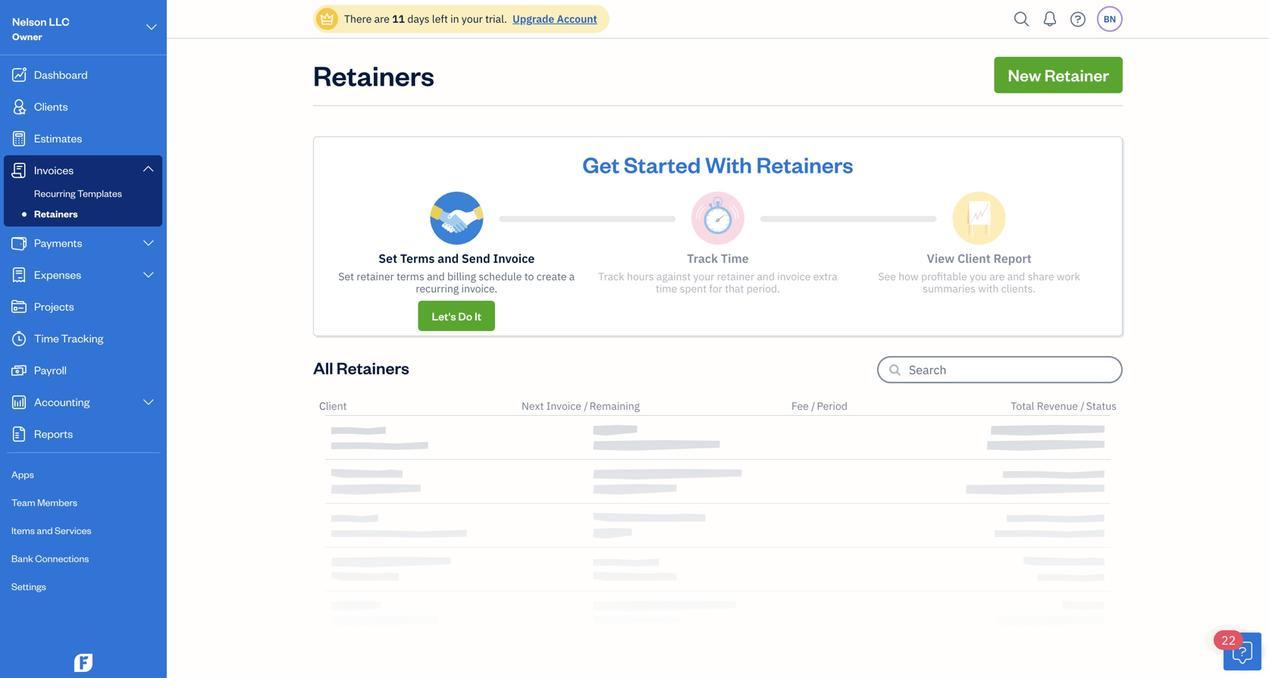 Task type: locate. For each thing, give the bounding box(es) containing it.
fee / period
[[792, 399, 848, 413]]

0 horizontal spatial invoice
[[493, 251, 535, 267]]

items
[[11, 524, 35, 537]]

items and services link
[[4, 518, 162, 545]]

clock 04 image
[[692, 192, 745, 245]]

2 / from the left
[[812, 399, 816, 413]]

chart image
[[10, 395, 28, 410]]

your right in
[[462, 12, 483, 26]]

invoice
[[493, 251, 535, 267], [547, 399, 582, 413]]

chevron large down image
[[145, 18, 159, 36], [142, 163, 155, 175]]

2 vertical spatial chevron large down image
[[142, 397, 155, 409]]

2 retainer from the left
[[717, 270, 755, 284]]

your right against on the top right of page
[[694, 270, 715, 284]]

to
[[525, 270, 534, 284]]

1 vertical spatial are
[[990, 270, 1005, 284]]

invoice.
[[462, 282, 498, 296]]

resource center badge image
[[1224, 633, 1262, 671]]

profitable
[[922, 270, 968, 284]]

client down all
[[319, 399, 347, 413]]

/ right fee
[[812, 399, 816, 413]]

invoice up schedule
[[493, 251, 535, 267]]

1 horizontal spatial retainer
[[717, 270, 755, 284]]

1 vertical spatial set
[[339, 270, 354, 284]]

payments
[[34, 236, 82, 250]]

invoices
[[34, 163, 74, 177]]

track left hours
[[599, 270, 625, 284]]

1 chevron large down image from the top
[[142, 237, 155, 250]]

clients.
[[1002, 282, 1036, 296]]

1 horizontal spatial are
[[990, 270, 1005, 284]]

estimates
[[34, 131, 82, 145]]

1 retainer from the left
[[357, 270, 394, 284]]

track up spent
[[687, 251, 718, 267]]

view client report see how profitable you are and share work summaries with clients.
[[879, 251, 1081, 296]]

and right items
[[37, 524, 53, 537]]

new retainer button
[[995, 57, 1123, 93]]

settings
[[11, 581, 46, 593]]

0 horizontal spatial /
[[584, 399, 588, 413]]

get
[[583, 150, 620, 179]]

clients link
[[4, 92, 162, 122]]

retainer for set terms and send invoice
[[357, 270, 394, 284]]

0 horizontal spatial retainer
[[357, 270, 394, 284]]

1 vertical spatial client
[[319, 399, 347, 413]]

and inside view client report see how profitable you are and share work summaries with clients.
[[1008, 270, 1026, 284]]

time up that at the top right of page
[[721, 251, 749, 267]]

invoices link
[[4, 155, 162, 184]]

1 vertical spatial your
[[694, 270, 715, 284]]

3 / from the left
[[1081, 399, 1085, 413]]

time
[[721, 251, 749, 267], [34, 331, 59, 345]]

0 vertical spatial are
[[374, 12, 390, 26]]

and left invoice
[[757, 270, 775, 284]]

0 vertical spatial track
[[687, 251, 718, 267]]

0 horizontal spatial client
[[319, 399, 347, 413]]

upgrade
[[513, 12, 555, 26]]

1 / from the left
[[584, 399, 588, 413]]

set up terms
[[379, 251, 398, 267]]

1 horizontal spatial set
[[379, 251, 398, 267]]

/ left remaining
[[584, 399, 588, 413]]

set left terms
[[339, 270, 354, 284]]

payments link
[[4, 228, 162, 259]]

next
[[522, 399, 544, 413]]

bank connections link
[[4, 546, 162, 573]]

chevron large down image inside accounting link
[[142, 397, 155, 409]]

team members link
[[4, 490, 162, 517]]

0 horizontal spatial set
[[339, 270, 354, 284]]

for
[[710, 282, 723, 296]]

chevron large down image inside payments link
[[142, 237, 155, 250]]

invoice right next
[[547, 399, 582, 413]]

/ left status
[[1081, 399, 1085, 413]]

a
[[569, 270, 575, 284]]

bn button
[[1098, 6, 1123, 32]]

chevron large down image down payments link
[[142, 269, 155, 281]]

retainer right spent
[[717, 270, 755, 284]]

0 vertical spatial chevron large down image
[[142, 237, 155, 250]]

retainer left terms
[[357, 270, 394, 284]]

chevron large down image for expenses
[[142, 269, 155, 281]]

/ for total revenue
[[1081, 399, 1085, 413]]

3 chevron large down image from the top
[[142, 397, 155, 409]]

share
[[1028, 270, 1055, 284]]

are
[[374, 12, 390, 26], [990, 270, 1005, 284]]

and down report
[[1008, 270, 1026, 284]]

main element
[[0, 0, 205, 679]]

chevron large down image up the reports link
[[142, 397, 155, 409]]

dashboard
[[34, 67, 88, 82]]

are right you on the top
[[990, 270, 1005, 284]]

summaries
[[923, 282, 976, 296]]

trial.
[[485, 12, 507, 26]]

0 vertical spatial client
[[958, 251, 991, 267]]

there
[[344, 12, 372, 26]]

expense image
[[10, 268, 28, 283]]

0 horizontal spatial time
[[34, 331, 59, 345]]

status
[[1087, 399, 1117, 413]]

clients
[[34, 99, 68, 113]]

let's do it
[[432, 309, 482, 323]]

chevron large down image inside invoices link
[[142, 163, 155, 175]]

retainer inside set terms and send invoice set retainer terms and billing schedule to create a recurring invoice.
[[357, 270, 394, 284]]

estimate image
[[10, 131, 28, 146]]

1 horizontal spatial client
[[958, 251, 991, 267]]

chevron large down image down retainers link
[[142, 237, 155, 250]]

2 horizontal spatial /
[[1081, 399, 1085, 413]]

1 vertical spatial chevron large down image
[[142, 269, 155, 281]]

1 horizontal spatial invoice
[[547, 399, 582, 413]]

retainer inside track time track hours against your retainer and invoice extra time spent for that period.
[[717, 270, 755, 284]]

1 vertical spatial time
[[34, 331, 59, 345]]

client up you on the top
[[958, 251, 991, 267]]

time inside main element
[[34, 331, 59, 345]]

schedule
[[479, 270, 522, 284]]

Search text field
[[909, 358, 1122, 382]]

2 chevron large down image from the top
[[142, 269, 155, 281]]

new retainer
[[1008, 64, 1110, 86]]

bank connections
[[11, 553, 89, 565]]

22 button
[[1214, 631, 1262, 671]]

0 vertical spatial invoice
[[493, 251, 535, 267]]

and
[[438, 251, 459, 267], [427, 270, 445, 284], [757, 270, 775, 284], [1008, 270, 1026, 284], [37, 524, 53, 537]]

1 vertical spatial track
[[599, 270, 625, 284]]

terms
[[397, 270, 425, 284]]

there are 11 days left in your trial. upgrade account
[[344, 12, 598, 26]]

let's
[[432, 309, 456, 323]]

payroll
[[34, 363, 67, 377]]

against
[[657, 270, 691, 284]]

invoice
[[778, 270, 811, 284]]

upgrade account link
[[510, 12, 598, 26]]

track time track hours against your retainer and invoice extra time spent for that period.
[[599, 251, 838, 296]]

time
[[656, 282, 678, 296]]

0 vertical spatial your
[[462, 12, 483, 26]]

set terms and send invoice set retainer terms and billing schedule to create a recurring invoice.
[[339, 251, 575, 296]]

services
[[55, 524, 91, 537]]

view
[[927, 251, 955, 267]]

time right timer image at the left of the page
[[34, 331, 59, 345]]

extra
[[814, 270, 838, 284]]

1 horizontal spatial your
[[694, 270, 715, 284]]

1 horizontal spatial /
[[812, 399, 816, 413]]

0 vertical spatial chevron large down image
[[145, 18, 159, 36]]

templates
[[77, 187, 122, 199]]

are left 11
[[374, 12, 390, 26]]

get started with retainers
[[583, 150, 854, 179]]

retainers link
[[7, 205, 159, 223]]

1 horizontal spatial time
[[721, 251, 749, 267]]

client
[[958, 251, 991, 267], [319, 399, 347, 413]]

days
[[408, 12, 430, 26]]

1 vertical spatial chevron large down image
[[142, 163, 155, 175]]

0 vertical spatial time
[[721, 251, 749, 267]]

chevron large down image inside expenses link
[[142, 269, 155, 281]]

time tracking link
[[4, 324, 162, 354]]

and inside track time track hours against your retainer and invoice extra time spent for that period.
[[757, 270, 775, 284]]

/
[[584, 399, 588, 413], [812, 399, 816, 413], [1081, 399, 1085, 413]]

projects link
[[4, 292, 162, 322]]

are inside view client report see how profitable you are and share work summaries with clients.
[[990, 270, 1005, 284]]

retainer
[[357, 270, 394, 284], [717, 270, 755, 284]]

revenue
[[1037, 399, 1079, 413]]

track
[[687, 251, 718, 267], [599, 270, 625, 284]]

apps
[[11, 468, 34, 481]]

chevron large down image
[[142, 237, 155, 250], [142, 269, 155, 281], [142, 397, 155, 409]]



Task type: vqa. For each thing, say whether or not it's contained in the screenshot.
Expenses's chevron large down icon
yes



Task type: describe. For each thing, give the bounding box(es) containing it.
next invoice / remaining
[[522, 399, 640, 413]]

report image
[[10, 427, 28, 442]]

0 horizontal spatial your
[[462, 12, 483, 26]]

and right terms
[[427, 270, 445, 284]]

bn
[[1104, 13, 1117, 25]]

invoice inside set terms and send invoice set retainer terms and billing schedule to create a recurring invoice.
[[493, 251, 535, 267]]

all retainers
[[313, 357, 409, 379]]

accounting
[[34, 395, 90, 409]]

left
[[432, 12, 448, 26]]

chevron large down image for payments
[[142, 237, 155, 250]]

search image
[[1010, 8, 1035, 31]]

owner
[[12, 30, 42, 42]]

dashboard link
[[4, 60, 162, 90]]

spent
[[680, 282, 707, 296]]

time tracking
[[34, 331, 103, 345]]

llc
[[49, 14, 70, 28]]

period
[[817, 399, 848, 413]]

period.
[[747, 282, 780, 296]]

all
[[313, 357, 333, 379]]

chevron large down image for accounting
[[142, 397, 155, 409]]

and up billing
[[438, 251, 459, 267]]

expenses
[[34, 267, 81, 282]]

time inside track time track hours against your retainer and invoice extra time spent for that period.
[[721, 251, 749, 267]]

team
[[11, 496, 35, 509]]

with
[[706, 150, 752, 179]]

your inside track time track hours against your retainer and invoice extra time spent for that period.
[[694, 270, 715, 284]]

you
[[970, 270, 987, 284]]

new
[[1008, 64, 1042, 86]]

send
[[462, 251, 491, 267]]

that
[[725, 282, 744, 296]]

billing
[[448, 270, 476, 284]]

payroll link
[[4, 356, 162, 386]]

members
[[37, 496, 77, 509]]

1 horizontal spatial track
[[687, 251, 718, 267]]

retainers inside main element
[[34, 207, 78, 220]]

how
[[899, 270, 919, 284]]

0 vertical spatial set
[[379, 251, 398, 267]]

bank
[[11, 553, 33, 565]]

total revenue / status
[[1011, 399, 1117, 413]]

freshbooks image
[[71, 655, 96, 673]]

account
[[557, 12, 598, 26]]

reports
[[34, 427, 73, 441]]

0 horizontal spatial track
[[599, 270, 625, 284]]

let's do it button
[[418, 301, 495, 331]]

recurring templates link
[[7, 184, 159, 203]]

terms
[[400, 251, 435, 267]]

started
[[624, 150, 701, 179]]

nelson
[[12, 14, 47, 28]]

items and services
[[11, 524, 91, 537]]

with
[[979, 282, 999, 296]]

projects
[[34, 299, 74, 314]]

apps link
[[4, 462, 162, 488]]

go to help image
[[1066, 8, 1091, 31]]

nelson llc owner
[[12, 14, 70, 42]]

/ for next invoice
[[584, 399, 588, 413]]

1 vertical spatial invoice
[[547, 399, 582, 413]]

estimates link
[[4, 124, 162, 154]]

connections
[[35, 553, 89, 565]]

settings link
[[4, 574, 162, 601]]

accounting link
[[4, 388, 162, 418]]

payment image
[[10, 236, 28, 251]]

22
[[1222, 633, 1236, 649]]

retainer
[[1045, 64, 1110, 86]]

do
[[458, 309, 473, 323]]

remaining
[[590, 399, 640, 413]]

dashboard image
[[10, 68, 28, 83]]

report
[[994, 251, 1032, 267]]

expenses link
[[4, 260, 162, 290]]

project image
[[10, 300, 28, 315]]

hours
[[627, 270, 654, 284]]

notifications image
[[1038, 4, 1063, 34]]

recurring
[[34, 187, 76, 199]]

retainer for track time
[[717, 270, 755, 284]]

11
[[392, 12, 405, 26]]

client inside view client report see how profitable you are and share work summaries with clients.
[[958, 251, 991, 267]]

total
[[1011, 399, 1035, 413]]

in
[[451, 12, 459, 26]]

crown image
[[319, 11, 335, 27]]

and inside main element
[[37, 524, 53, 537]]

work
[[1057, 270, 1081, 284]]

recurring templates
[[34, 187, 122, 199]]

money image
[[10, 363, 28, 378]]

invoice image
[[10, 163, 28, 178]]

timer image
[[10, 331, 28, 347]]

it
[[475, 309, 482, 323]]

tracking
[[61, 331, 103, 345]]

see
[[879, 270, 896, 284]]

client image
[[10, 99, 28, 115]]

fee
[[792, 399, 809, 413]]

team members
[[11, 496, 77, 509]]

0 horizontal spatial are
[[374, 12, 390, 26]]



